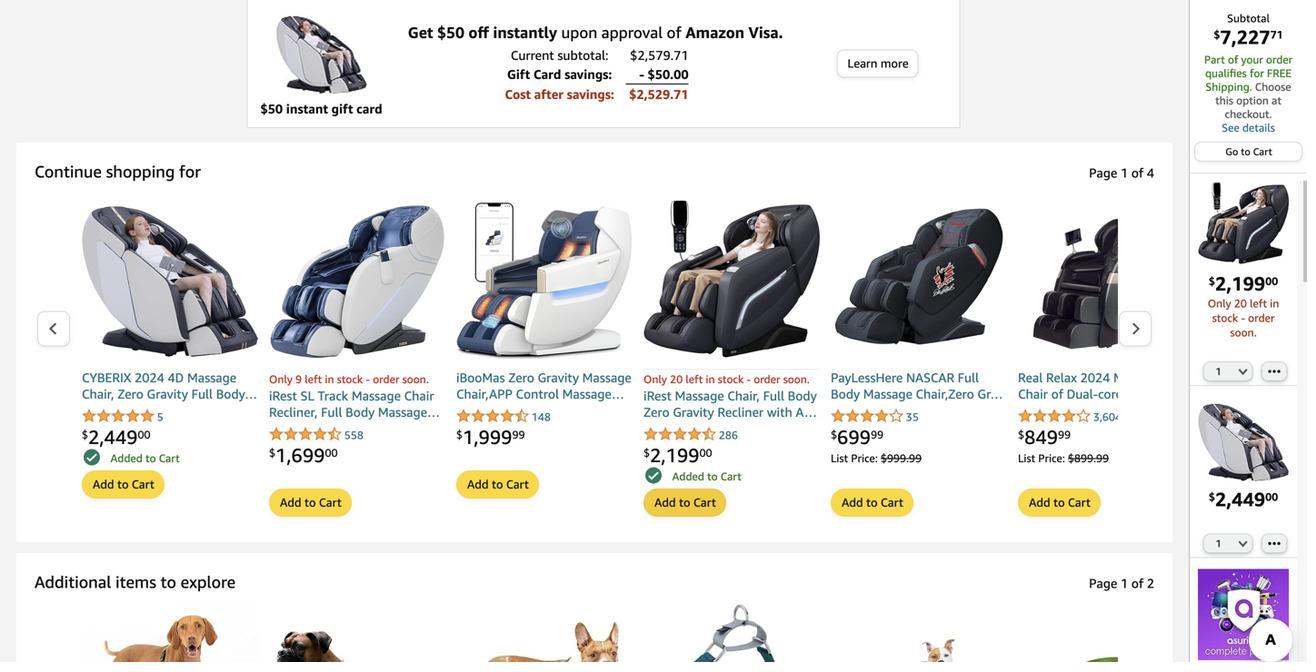 Task type: describe. For each thing, give the bounding box(es) containing it.
1,999
[[463, 426, 512, 449]]

only 20 left in stock - order soon.
[[1208, 297, 1280, 339]]

cart for add to cart submit for iboomas zero gravity massage chair,app control massage…
[[506, 478, 529, 492]]

add down 286 link
[[655, 496, 676, 510]]

get
[[408, 23, 433, 42]]

irest sl track massage chair recliner, full body massage chair with zero gravity, bluetooth speaker, airbags, heating, and fo image
[[269, 194, 446, 370]]

track
[[318, 389, 348, 404]]

massage… inside the iboomas zero gravity massage chair,app control massage…
[[562, 387, 624, 402]]

zero inside cyberix 2024 4d massage chair, zero gravity full body…
[[118, 387, 144, 402]]

go to cart
[[1226, 146, 1273, 158]]

core
[[1099, 387, 1123, 402]]

$ down the 5 link
[[82, 429, 88, 441]]

checkout.
[[1225, 108, 1273, 120]]

$899.99
[[1068, 452, 1109, 465]]

current subtotal:
[[511, 48, 609, 63]]

irest sl track massage chair recliner, full body massage… link
[[269, 388, 446, 424]]

00 down 286 link
[[700, 447, 712, 460]]

control
[[516, 387, 559, 402]]

add for real relax 2024 massage chair of dual-core s track, f…
[[1029, 496, 1051, 510]]

cart down 5
[[159, 452, 180, 465]]

1,699
[[276, 444, 325, 467]]

add for cyberix 2024 4d massage chair, zero gravity full body…
[[93, 478, 114, 492]]

continue shopping for
[[35, 162, 201, 181]]

learn more
[[848, 56, 909, 70]]

savings: for gift card savings:
[[565, 67, 612, 82]]

get $50 off instantly upon approval of amazon visa.
[[408, 23, 783, 42]]

1 left dropdown icon
[[1216, 366, 1222, 378]]

cart for add to cart submit for cyberix 2024 4d massage chair, zero gravity full body…
[[132, 478, 154, 492]]

148
[[532, 411, 551, 424]]

99 for 1,999
[[512, 429, 525, 441]]

1 horizontal spatial $ 2,449 00
[[1209, 488, 1279, 511]]

massage inside real relax 2024 massage chair of dual-core s track, f…
[[1114, 371, 1163, 386]]

real relax 2024 massage chair of dual-core s track, f… link
[[1018, 370, 1195, 406]]

off
[[469, 23, 489, 42]]

2 hounds design freedom no pull dog harness | comfortable control for easy walking | adjustable dog harness | small, medium & image
[[644, 605, 820, 663]]

qualifies
[[1206, 67, 1247, 80]]

only 20 left in stock - order soon. irest massage chair, full body zero gravity recliner with a…
[[644, 373, 817, 420]]

- $50.00
[[639, 67, 689, 82]]

your
[[1242, 53, 1264, 66]]

cost
[[505, 87, 531, 102]]

cost after savings:
[[505, 87, 615, 102]]

page 1 of 2
[[1089, 576, 1155, 591]]

00 down cyberix 2024 4d massage chair, zero gravity full body airbag massage,heating function,thai stretching recliner with longer sl track,electric calfrest extension,ai voice control mt398 (white) "image"
[[1266, 491, 1279, 504]]

full inside only 20 left in stock - order soon. irest massage chair, full body zero gravity recliner with a…
[[763, 389, 785, 404]]

list price: $899.99
[[1018, 452, 1109, 465]]

2024 inside cyberix 2024 4d massage chair, zero gravity full body…
[[135, 371, 164, 386]]

choose
[[1256, 80, 1292, 93]]

1 left 4
[[1121, 165, 1129, 180]]

0 vertical spatial $50
[[437, 23, 465, 42]]

option
[[1237, 94, 1269, 107]]

$ down cyberix 2024 4d massage chair, zero gravity full body airbag massage,heating function,thai stretching recliner with longer sl track,electric calfrest extension,ai voice control mt398 (white) "image"
[[1209, 491, 1216, 504]]

iboomas
[[456, 371, 505, 386]]

price: for 849
[[1039, 452, 1065, 465]]

part of your order qualifies for free shipping.
[[1205, 53, 1293, 93]]

order inside part of your order qualifies for free shipping.
[[1267, 53, 1293, 66]]

massage inside the iboomas zero gravity massage chair,app control massage…
[[583, 371, 632, 386]]

gift
[[332, 101, 353, 116]]

free
[[1267, 67, 1292, 80]]

soon. for 1,699
[[402, 373, 429, 386]]

only for 2,199
[[644, 373, 667, 386]]

cart down details
[[1254, 146, 1273, 158]]

card
[[534, 67, 561, 82]]

chair,app
[[456, 387, 513, 402]]

stock for 2,199
[[718, 373, 744, 386]]

add for iboomas zero gravity massage chair,app control massage…
[[467, 478, 489, 492]]

f…
[[1174, 387, 1192, 402]]

relax
[[1046, 371, 1077, 386]]

for inside part of your order qualifies for free shipping.
[[1250, 67, 1265, 80]]

go to cart link
[[1196, 143, 1302, 161]]

add to cart submit down '$ 1,699 00'
[[270, 490, 351, 516]]

instantly
[[493, 23, 557, 42]]

instant
[[286, 101, 328, 116]]

$ inside $ 849 99
[[1018, 429, 1025, 441]]

left inside only 20 left in stock - order soon.
[[1250, 297, 1268, 310]]

1 horizontal spatial alert image
[[646, 468, 662, 484]]

stock for 1,699
[[337, 373, 363, 386]]

gift card savings:
[[507, 67, 612, 82]]

full inside cyberix 2024 4d massage chair, zero gravity full body…
[[192, 387, 213, 402]]

$ 2,199 00 inside list
[[644, 444, 712, 467]]

of inside part of your order qualifies for free shipping.
[[1228, 53, 1239, 66]]

add to cart submit down 286 link
[[645, 490, 725, 516]]

chair,zero
[[916, 387, 975, 402]]

7,227
[[1221, 25, 1271, 48]]

petsafe easy walk no-pull dog harness - the ultimate harness to help stop pulling - take control & teach better leash manners image
[[82, 605, 258, 663]]

add to cart submit for paylesshere nascar full body massage chair,zero gr…
[[832, 490, 913, 516]]

1 left dropdown image
[[1216, 538, 1222, 550]]

20 for only 20 left in stock - order soon.
[[1235, 297, 1247, 310]]

subtotal $ 7,227 71
[[1214, 12, 1284, 48]]

body inside only 20 left in stock - order soon. irest massage chair, full body zero gravity recliner with a…
[[788, 389, 817, 404]]

5 link
[[82, 409, 164, 425]]

$2,579.71
[[630, 48, 689, 63]]

4
[[1147, 165, 1155, 180]]

only 9 left in stock - order soon. irest sl track massage chair recliner, full body massage…
[[269, 373, 440, 420]]

irest massage chair, full body zero gravity recliner with ai voice control, sl track, bluetooth, yoga stretching, foot rollers, airbags, heating (black) image
[[1198, 181, 1289, 272]]

nascar
[[907, 371, 955, 386]]

more
[[881, 56, 909, 70]]

$ 1,999 99
[[456, 426, 525, 449]]

cart for add to cart submit associated with paylesshere nascar full body massage chair,zero gr…
[[881, 496, 904, 510]]

with
[[767, 405, 793, 420]]

soon. inside only 20 left in stock - order soon.
[[1231, 326, 1257, 339]]

body inside paylesshere nascar full body massage chair,zero gr…
[[831, 387, 860, 402]]

list price: $999.99
[[831, 452, 922, 465]]

in for 2,199
[[706, 373, 715, 386]]

- for only 9 left in stock - order soon. irest sl track massage chair recliner, full body massage…
[[366, 373, 370, 386]]

71
[[1271, 28, 1284, 41]]

cart for add to cart submit below 286 link
[[694, 496, 716, 510]]

0 vertical spatial 2,199
[[1216, 272, 1266, 295]]

- for only 20 left in stock - order soon.
[[1241, 312, 1246, 324]]

$ inside $ 699 99
[[831, 429, 837, 441]]

$50 instant gift card
[[261, 101, 382, 116]]

$ inside '$ 1,699 00'
[[269, 447, 276, 460]]

massage inside only 20 left in stock - order soon. irest massage chair, full body zero gravity recliner with a…
[[675, 389, 724, 404]]

order for only 9 left in stock - order soon. irest sl track massage chair recliner, full body massage…
[[373, 373, 400, 386]]

body…
[[216, 387, 257, 402]]

cyberix 2024 4d massage chair, zero gravity full body airbag massage,heating function,thai stretching recliner with longer sl image
[[82, 194, 258, 370]]

real
[[1018, 371, 1043, 386]]

real relax 2024 massage chair of dual-core s track, full body massage recliner of zero gravity with app control, black and gr image
[[1018, 194, 1195, 370]]

choose this option at checkout. see details
[[1216, 80, 1292, 134]]

at
[[1272, 94, 1282, 107]]

of left 4
[[1132, 165, 1144, 180]]

286 link
[[644, 427, 738, 444]]

of inside real relax 2024 massage chair of dual-core s track, f…
[[1052, 387, 1064, 402]]

$ up only 20 left in stock - order soon. on the right of the page
[[1209, 275, 1216, 288]]

paylesshere
[[831, 371, 903, 386]]

4d
[[168, 371, 184, 386]]

add to cart down 286 link
[[655, 496, 716, 510]]

2,449 inside list
[[88, 426, 138, 449]]

add to cart submit for cyberix 2024 4d massage chair, zero gravity full body…
[[83, 472, 164, 498]]

shipping.
[[1206, 80, 1253, 93]]

add to cart down '$ 1,699 00'
[[280, 496, 342, 510]]

massage inside cyberix 2024 4d massage chair, zero gravity full body…
[[187, 371, 237, 386]]

see
[[1222, 121, 1240, 134]]

go
[[1226, 146, 1239, 158]]

9
[[296, 373, 302, 386]]

$ 699 99
[[831, 426, 884, 449]]

cyberix
[[82, 371, 131, 386]]

add to cart for iboomas zero gravity massage chair,app control massage…
[[467, 478, 529, 492]]

a…
[[796, 405, 817, 420]]

$ down 286 link
[[644, 447, 650, 460]]

2024 inside real relax 2024 massage chair of dual-core s track, f…
[[1081, 371, 1111, 386]]

items
[[116, 573, 156, 592]]

paylesshere nascar full body massage chair,zero gr… link
[[831, 370, 1007, 406]]

iboomas zero gravity massage chair,app control massage…
[[456, 371, 632, 402]]

details
[[1243, 121, 1276, 134]]

full inside paylesshere nascar full body massage chair,zero gr…
[[958, 371, 979, 386]]

chair inside 'only 9 left in stock - order soon. irest sl track massage chair recliner, full body massage…'
[[404, 389, 434, 404]]

1 horizontal spatial added
[[673, 470, 705, 483]]

add to cart for cyberix 2024 4d massage chair, zero gravity full body…
[[93, 478, 154, 492]]

chair, inside only 20 left in stock - order soon. irest massage chair, full body zero gravity recliner with a…
[[728, 389, 760, 404]]

part
[[1205, 53, 1225, 66]]

$ 1,699 00
[[269, 444, 338, 467]]

3,604
[[1094, 411, 1122, 424]]

gravity inside only 20 left in stock - order soon. irest massage chair, full body zero gravity recliner with a…
[[673, 405, 714, 420]]

zero inside the iboomas zero gravity massage chair,app control massage…
[[509, 371, 534, 386]]

amazon
[[686, 23, 745, 42]]

asurion complete protect: one plan covers all eligible past and future purchases on amazon image
[[1198, 570, 1289, 661]]

card
[[357, 101, 382, 116]]

gravity inside cyberix 2024 4d massage chair, zero gravity full body…
[[147, 387, 188, 402]]

list containing 2,449
[[71, 194, 1308, 525]]



Task type: locate. For each thing, give the bounding box(es) containing it.
2 99 from the left
[[871, 429, 884, 441]]

699
[[837, 426, 871, 449]]

add to cart submit down list price: $899.99
[[1019, 490, 1100, 516]]

$ up part
[[1214, 28, 1221, 41]]

20 inside only 20 left in stock - order soon.
[[1235, 297, 1247, 310]]

cart for add to cart submit below '$ 1,699 00'
[[319, 496, 342, 510]]

cyberix 2024 4d massage chair, zero gravity full body…
[[82, 371, 257, 402]]

zero up the 5 link
[[118, 387, 144, 402]]

previous image
[[48, 322, 58, 336]]

body up a…
[[788, 389, 817, 404]]

track,
[[1137, 387, 1171, 402]]

-
[[639, 67, 645, 82], [1241, 312, 1246, 324], [366, 373, 370, 386], [747, 373, 751, 386]]

148 link
[[456, 409, 551, 425]]

order inside only 20 left in stock - order soon.
[[1249, 312, 1275, 324]]

0 horizontal spatial massage…
[[378, 405, 440, 420]]

add down 1,999
[[467, 478, 489, 492]]

of left the 2
[[1132, 576, 1144, 591]]

stock right next image
[[1213, 312, 1239, 324]]

2 horizontal spatial body
[[831, 387, 860, 402]]

0 horizontal spatial alert image
[[84, 450, 100, 466]]

1 price: from the left
[[851, 452, 878, 465]]

gravity inside the iboomas zero gravity massage chair,app control massage…
[[538, 371, 579, 386]]

left for 2,199
[[686, 373, 703, 386]]

1 2024 from the left
[[135, 371, 164, 386]]

add to cart submit for real relax 2024 massage chair of dual-core s track, f…
[[1019, 490, 1100, 516]]

0 vertical spatial page
[[1089, 165, 1118, 180]]

$ inside $ 1,999 99
[[456, 429, 463, 441]]

0 vertical spatial savings:
[[565, 67, 612, 82]]

massage
[[187, 371, 237, 386], [583, 371, 632, 386], [1114, 371, 1163, 386], [864, 387, 913, 402], [352, 389, 401, 404], [675, 389, 724, 404]]

only up 286 link
[[644, 373, 667, 386]]

savings: down gift card savings:
[[567, 87, 615, 102]]

0 vertical spatial for
[[1250, 67, 1265, 80]]

petsafe® deluxe easy walk® dog harness, no pull harness, stop pulling, great for walking and training, comfortable padding, f image
[[456, 605, 633, 663]]

Add to Cart submit
[[83, 472, 164, 498], [457, 472, 538, 498], [270, 490, 351, 516], [645, 490, 725, 516], [832, 490, 913, 516], [1019, 490, 1100, 516]]

1 99 from the left
[[512, 429, 525, 441]]

0 horizontal spatial left
[[305, 373, 322, 386]]

stock up track
[[337, 373, 363, 386]]

page left the 2
[[1089, 576, 1118, 591]]

price: for 699
[[851, 452, 878, 465]]

2 page from the top
[[1089, 576, 1118, 591]]

add to cart submit down $ 1,999 99
[[457, 472, 538, 498]]

1 horizontal spatial 2,449
[[1216, 488, 1266, 511]]

99 down 148 link
[[512, 429, 525, 441]]

order inside 'only 9 left in stock - order soon. irest sl track massage chair recliner, full body massage…'
[[373, 373, 400, 386]]

to
[[1241, 146, 1251, 158], [145, 452, 156, 465], [707, 470, 718, 483], [117, 478, 129, 492], [492, 478, 503, 492], [305, 496, 316, 510], [679, 496, 691, 510], [867, 496, 878, 510], [1054, 496, 1065, 510], [161, 573, 176, 592]]

0 horizontal spatial price:
[[851, 452, 878, 465]]

cart down $ 1,999 99
[[506, 478, 529, 492]]

0 horizontal spatial for
[[179, 162, 201, 181]]

0 horizontal spatial soon.
[[402, 373, 429, 386]]

zero up 286 link
[[644, 405, 670, 420]]

1 horizontal spatial gravity
[[538, 371, 579, 386]]

$ 2,449 00 up dropdown image
[[1209, 488, 1279, 511]]

irest inside only 20 left in stock - order soon. irest massage chair, full body zero gravity recliner with a…
[[644, 389, 672, 404]]

0 horizontal spatial in
[[325, 373, 334, 386]]

2024 up dual-
[[1081, 371, 1111, 386]]

1 page from the top
[[1089, 165, 1118, 180]]

1 horizontal spatial for
[[1250, 67, 1265, 80]]

cyberix 2024 4d massage chair, zero gravity full body… link
[[82, 370, 258, 406]]

visa.
[[749, 23, 783, 42]]

paylesshere nascar full body massage chair,zero gr…
[[831, 371, 1003, 402]]

left for 1,699
[[305, 373, 322, 386]]

subtotal
[[1228, 12, 1270, 25]]

full left body… on the bottom left of page
[[192, 387, 213, 402]]

irest inside 'only 9 left in stock - order soon. irest sl track massage chair recliner, full body massage…'
[[269, 389, 297, 404]]

20 up 286 link
[[670, 373, 683, 386]]

in inside 'only 9 left in stock - order soon. irest sl track massage chair recliner, full body massage…'
[[325, 373, 334, 386]]

zero up control
[[509, 371, 534, 386]]

real relax 2024 massage chair of dual-core s track, f…
[[1018, 371, 1192, 402]]

of down relax
[[1052, 387, 1064, 402]]

next image
[[1131, 322, 1141, 336]]

list
[[71, 194, 1308, 525], [71, 605, 1195, 663]]

s
[[1126, 387, 1134, 402]]

petsafe 3 in 1 no-pull dog harness - walk, train or travel - helps prevent pets from pulling on walks - seatbelt loop doubles image
[[831, 605, 1007, 663]]

page 1 of 4
[[1089, 165, 1155, 180]]

- up dropdown icon
[[1241, 312, 1246, 324]]

page for additional items to explore
[[1089, 576, 1118, 591]]

2,449 down the 5 link
[[88, 426, 138, 449]]

only for 1,699
[[269, 373, 293, 386]]

chair, down cyberix
[[82, 387, 114, 402]]

only
[[1208, 297, 1232, 310], [269, 373, 293, 386], [644, 373, 667, 386]]

00 down 558 link at the bottom of page
[[325, 447, 338, 460]]

stock inside 'only 9 left in stock - order soon. irest sl track massage chair recliner, full body massage…'
[[337, 373, 363, 386]]

after
[[534, 87, 564, 102]]

$ 2,199 00 down 286 link
[[644, 444, 712, 467]]

558
[[344, 429, 364, 442]]

2 irest from the left
[[644, 389, 672, 404]]

1 horizontal spatial $ 2,199 00
[[1209, 272, 1279, 295]]

2 horizontal spatial only
[[1208, 297, 1232, 310]]

added to cart down 286 link
[[673, 470, 742, 483]]

for down the your
[[1250, 67, 1265, 80]]

1 vertical spatial $50
[[261, 101, 283, 116]]

1 horizontal spatial in
[[706, 373, 715, 386]]

stock up irest massage chair, full body zero gravity recliner with a… link
[[718, 373, 744, 386]]

chair, inside cyberix 2024 4d massage chair, zero gravity full body…
[[82, 387, 114, 402]]

0 horizontal spatial $ 2,199 00
[[644, 444, 712, 467]]

add for paylesshere nascar full body massage chair,zero gr…
[[842, 496, 863, 510]]

20 inside only 20 left in stock - order soon. irest massage chair, full body zero gravity recliner with a…
[[670, 373, 683, 386]]

0 horizontal spatial irest
[[269, 389, 297, 404]]

1 left the 2
[[1121, 576, 1129, 591]]

99 for 849
[[1058, 429, 1071, 441]]

added down 286 link
[[673, 470, 705, 483]]

2,199
[[1216, 272, 1266, 295], [650, 444, 700, 467]]

shopping
[[106, 162, 175, 181]]

add to cart down $ 1,999 99
[[467, 478, 529, 492]]

1 horizontal spatial zero
[[509, 371, 534, 386]]

1 horizontal spatial 20
[[1235, 297, 1247, 310]]

- inside only 20 left in stock - order soon.
[[1241, 312, 1246, 324]]

soon. inside only 20 left in stock - order soon. irest massage chair, full body zero gravity recliner with a…
[[783, 373, 810, 386]]

add to cart down list price: $899.99
[[1029, 496, 1091, 510]]

order for only 20 left in stock - order soon. irest massage chair, full body zero gravity recliner with a…
[[754, 373, 781, 386]]

1 vertical spatial massage…
[[378, 405, 440, 420]]

$ inside subtotal $ 7,227 71
[[1214, 28, 1221, 41]]

massage…
[[562, 387, 624, 402], [378, 405, 440, 420]]

2 horizontal spatial stock
[[1213, 312, 1239, 324]]

0 horizontal spatial chair,
[[82, 387, 114, 402]]

$50 left instant in the left top of the page
[[261, 101, 283, 116]]

chair inside real relax 2024 massage chair of dual-core s track, f…
[[1018, 387, 1048, 402]]

$ down 35 link
[[831, 429, 837, 441]]

in down irest massage chair, full body zero gravity recliner with ai voice control, sl track, bluetooth, yoga stretching, foot rollers, airbags, heating (black) image
[[1270, 297, 1280, 310]]

1 vertical spatial 2,199
[[650, 444, 700, 467]]

1 vertical spatial added to cart
[[673, 470, 742, 483]]

$ 2,449 00 down the 5 link
[[82, 426, 151, 449]]

2 horizontal spatial left
[[1250, 297, 1268, 310]]

1 vertical spatial $ 2,449 00
[[1209, 488, 1279, 511]]

irest massage chair, full body zero gravity recliner with ai voice control, sl track, bluetooth, yoga stretching, foot roller image
[[644, 194, 820, 370]]

stock inside only 20 left in stock - order soon.
[[1213, 312, 1239, 324]]

list for 699
[[831, 452, 848, 465]]

learn more button
[[838, 50, 918, 77]]

20 for only 20 left in stock - order soon. irest massage chair, full body zero gravity recliner with a…
[[670, 373, 683, 386]]

0 horizontal spatial 2,449
[[88, 426, 138, 449]]

1 vertical spatial for
[[179, 162, 201, 181]]

1 vertical spatial page
[[1089, 576, 1118, 591]]

0 vertical spatial zero
[[509, 371, 534, 386]]

99 inside $ 1,999 99
[[512, 429, 525, 441]]

in up track
[[325, 373, 334, 386]]

petsafe nylon dog leash - strong, durable, traditional style leash with easy to use bolt snap - 1 in. x 6 ft., apple green image
[[1018, 605, 1195, 663]]

1 horizontal spatial only
[[644, 373, 667, 386]]

left inside 'only 9 left in stock - order soon. irest sl track massage chair recliner, full body massage…'
[[305, 373, 322, 386]]

1 horizontal spatial irest
[[644, 389, 672, 404]]

massage inside 'only 9 left in stock - order soon. irest sl track massage chair recliner, full body massage…'
[[352, 389, 401, 404]]

1 horizontal spatial 99
[[871, 429, 884, 441]]

soon. up irest sl track massage chair recliner, full body massage… link
[[402, 373, 429, 386]]

page for continue shopping for
[[1089, 165, 1118, 180]]

$ 2,449 00 inside list
[[82, 426, 151, 449]]

page left 4
[[1089, 165, 1118, 180]]

2,199 inside list
[[650, 444, 700, 467]]

0 vertical spatial alert image
[[84, 450, 100, 466]]

in inside only 20 left in stock - order soon. irest massage chair, full body zero gravity recliner with a…
[[706, 373, 715, 386]]

1 horizontal spatial $50
[[437, 23, 465, 42]]

gravity up 286 link
[[673, 405, 714, 420]]

$ up list price: $899.99
[[1018, 429, 1025, 441]]

in up irest massage chair, full body zero gravity recliner with a… link
[[706, 373, 715, 386]]

full down track
[[321, 405, 342, 420]]

soon. for 2,199
[[783, 373, 810, 386]]

$2,529.71
[[629, 87, 689, 102]]

soon. up a…
[[783, 373, 810, 386]]

cart down 286 link
[[694, 496, 716, 510]]

irest for 2,199
[[644, 389, 672, 404]]

1 horizontal spatial price:
[[1039, 452, 1065, 465]]

1 vertical spatial alert image
[[646, 468, 662, 484]]

massage inside paylesshere nascar full body massage chair,zero gr…
[[864, 387, 913, 402]]

0 horizontal spatial 2,199
[[650, 444, 700, 467]]

2 horizontal spatial 99
[[1058, 429, 1071, 441]]

0 vertical spatial massage…
[[562, 387, 624, 402]]

order for only 20 left in stock - order soon.
[[1249, 312, 1275, 324]]

add to cart
[[93, 478, 154, 492], [467, 478, 529, 492], [280, 496, 342, 510], [655, 496, 716, 510], [842, 496, 904, 510], [1029, 496, 1091, 510]]

explore
[[181, 573, 236, 592]]

of
[[667, 23, 682, 42], [1228, 53, 1239, 66], [1132, 165, 1144, 180], [1052, 387, 1064, 402], [1132, 576, 1144, 591]]

soon. inside 'only 9 left in stock - order soon. irest sl track massage chair recliner, full body massage…'
[[402, 373, 429, 386]]

0 horizontal spatial 2024
[[135, 371, 164, 386]]

0 vertical spatial list
[[71, 194, 1308, 525]]

chair left chair,app
[[404, 389, 434, 404]]

page
[[1089, 165, 1118, 180], [1089, 576, 1118, 591]]

body down "paylesshere"
[[831, 387, 860, 402]]

dual-
[[1067, 387, 1099, 402]]

2 price: from the left
[[1039, 452, 1065, 465]]

2 vertical spatial gravity
[[673, 405, 714, 420]]

2 list from the left
[[1018, 452, 1036, 465]]

irest massage chair, full body zero gravity recliner with a… link
[[644, 388, 820, 424]]

2,199 up only 20 left in stock - order soon. on the right of the page
[[1216, 272, 1266, 295]]

1 vertical spatial $ 2,199 00
[[644, 444, 712, 467]]

price:
[[851, 452, 878, 465], [1039, 452, 1065, 465]]

$999.99
[[881, 452, 922, 465]]

- down $2,579.71
[[639, 67, 645, 82]]

2 horizontal spatial gravity
[[673, 405, 714, 420]]

add down list price: $899.99
[[1029, 496, 1051, 510]]

0 horizontal spatial body
[[346, 405, 375, 420]]

1 vertical spatial gravity
[[147, 387, 188, 402]]

0 horizontal spatial 20
[[670, 373, 683, 386]]

1 list from the left
[[831, 452, 848, 465]]

1 horizontal spatial 2024
[[1081, 371, 1111, 386]]

35
[[906, 411, 919, 424]]

iboomas zero gravity massage chair,app control massage chair full body with back and calf heating,electric leg extension,sl t image
[[456, 194, 633, 370]]

gr…
[[978, 387, 1003, 402]]

current
[[511, 48, 554, 63]]

99 down the 3,604 link
[[1058, 429, 1071, 441]]

cart down $999.99
[[881, 496, 904, 510]]

$ 2,199 00 up only 20 left in stock - order soon. on the right of the page
[[1209, 272, 1279, 295]]

99 inside $ 849 99
[[1058, 429, 1071, 441]]

in for 1,699
[[325, 373, 334, 386]]

irest for 1,699
[[269, 389, 297, 404]]

left down irest massage chair, full body zero gravity recliner with ai voice control, sl track, bluetooth, yoga stretching, foot rollers, airbags, heating (black) image
[[1250, 297, 1268, 310]]

chair, up recliner
[[728, 389, 760, 404]]

- inside 'only 9 left in stock - order soon. irest sl track massage chair recliner, full body massage…'
[[366, 373, 370, 386]]

5
[[157, 411, 164, 424]]

2 horizontal spatial zero
[[644, 405, 670, 420]]

0 vertical spatial added
[[111, 452, 143, 465]]

savings: for cost after savings:
[[567, 87, 615, 102]]

99 inside $ 699 99
[[871, 429, 884, 441]]

99
[[512, 429, 525, 441], [871, 429, 884, 441], [1058, 429, 1071, 441]]

savings: down the subtotal:
[[565, 67, 612, 82]]

2 2024 from the left
[[1081, 371, 1111, 386]]

0 horizontal spatial chair
[[404, 389, 434, 404]]

recliner,
[[269, 405, 318, 420]]

20
[[1235, 297, 1247, 310], [670, 373, 683, 386]]

left right "9"
[[305, 373, 322, 386]]

0 horizontal spatial only
[[269, 373, 293, 386]]

2 horizontal spatial soon.
[[1231, 326, 1257, 339]]

for right shopping
[[179, 162, 201, 181]]

cart for add to cart submit related to real relax 2024 massage chair of dual-core s track, f…
[[1068, 496, 1091, 510]]

0 horizontal spatial $ 2,449 00
[[82, 426, 151, 449]]

chair down real
[[1018, 387, 1048, 402]]

alert image down the 5 link
[[84, 450, 100, 466]]

approval
[[602, 23, 663, 42]]

1 horizontal spatial body
[[788, 389, 817, 404]]

1 vertical spatial 20
[[670, 373, 683, 386]]

additional
[[35, 573, 111, 592]]

massage… inside 'only 9 left in stock - order soon. irest sl track massage chair recliner, full body massage…'
[[378, 405, 440, 420]]

- up irest sl track massage chair recliner, full body massage… link
[[366, 373, 370, 386]]

2 horizontal spatial in
[[1270, 297, 1280, 310]]

only inside 'only 9 left in stock - order soon. irest sl track massage chair recliner, full body massage…'
[[269, 373, 293, 386]]

only inside only 20 left in stock - order soon.
[[1208, 297, 1232, 310]]

- inside only 20 left in stock - order soon. irest massage chair, full body zero gravity recliner with a…
[[747, 373, 751, 386]]

0 horizontal spatial list
[[831, 452, 848, 465]]

only inside only 20 left in stock - order soon. irest massage chair, full body zero gravity recliner with a…
[[644, 373, 667, 386]]

$ 2,449 00
[[82, 426, 151, 449], [1209, 488, 1279, 511]]

only left "9"
[[269, 373, 293, 386]]

1 vertical spatial list
[[71, 605, 1195, 663]]

2,199 down 286 link
[[650, 444, 700, 467]]

add to cart for paylesshere nascar full body massage chair,zero gr…
[[842, 496, 904, 510]]

list for 849
[[1018, 452, 1036, 465]]

1 horizontal spatial list
[[1018, 452, 1036, 465]]

add to cart for real relax 2024 massage chair of dual-core s track, f…
[[1029, 496, 1091, 510]]

left up irest massage chair, full body zero gravity recliner with a… link
[[686, 373, 703, 386]]

00 inside '$ 1,699 00'
[[325, 447, 338, 460]]

full inside 'only 9 left in stock - order soon. irest sl track massage chair recliner, full body massage…'
[[321, 405, 342, 420]]

full
[[958, 371, 979, 386], [192, 387, 213, 402], [763, 389, 785, 404], [321, 405, 342, 420]]

1 vertical spatial zero
[[118, 387, 144, 402]]

1 horizontal spatial left
[[686, 373, 703, 386]]

cart down "$899.99"
[[1068, 496, 1091, 510]]

0 vertical spatial 20
[[1235, 297, 1247, 310]]

sl
[[301, 389, 314, 404]]

1 horizontal spatial stock
[[718, 373, 744, 386]]

00 up only 20 left in stock - order soon. on the right of the page
[[1266, 275, 1279, 288]]

dropdown image
[[1239, 541, 1248, 548]]

1 horizontal spatial massage…
[[562, 387, 624, 402]]

$50
[[437, 23, 465, 42], [261, 101, 283, 116]]

2
[[1147, 576, 1155, 591]]

order inside only 20 left in stock - order soon. irest massage chair, full body zero gravity recliner with a…
[[754, 373, 781, 386]]

0 vertical spatial $ 2,199 00
[[1209, 272, 1279, 295]]

price: down $ 849 99
[[1039, 452, 1065, 465]]

zero
[[509, 371, 534, 386], [118, 387, 144, 402], [644, 405, 670, 420]]

1 vertical spatial savings:
[[567, 87, 615, 102]]

1 horizontal spatial chair
[[1018, 387, 1048, 402]]

add to cart submit for iboomas zero gravity massage chair,app control massage…
[[457, 472, 538, 498]]

0 horizontal spatial $50
[[261, 101, 283, 116]]

full up with
[[763, 389, 785, 404]]

savings:
[[565, 67, 612, 82], [567, 87, 615, 102]]

1 horizontal spatial chair,
[[728, 389, 760, 404]]

gravity up control
[[538, 371, 579, 386]]

price: down $ 699 99
[[851, 452, 878, 465]]

additional items to explore
[[35, 573, 236, 592]]

add to cart submit down list price: $999.99
[[832, 490, 913, 516]]

00 down the 5 link
[[138, 429, 151, 441]]

add down the 5 link
[[93, 478, 114, 492]]

1 horizontal spatial 2,199
[[1216, 272, 1266, 295]]

added
[[111, 452, 143, 465], [673, 470, 705, 483]]

of up $2,579.71
[[667, 23, 682, 42]]

iboomas zero gravity massage chair,app control massage… link
[[456, 370, 633, 406]]

full up gr…
[[958, 371, 979, 386]]

0 horizontal spatial 99
[[512, 429, 525, 441]]

2 vertical spatial zero
[[644, 405, 670, 420]]

add down 1,699 at the bottom left of the page
[[280, 496, 301, 510]]

0 vertical spatial 2,449
[[88, 426, 138, 449]]

body inside 'only 9 left in stock - order soon. irest sl track massage chair recliner, full body massage…'
[[346, 405, 375, 420]]

1 horizontal spatial soon.
[[783, 373, 810, 386]]

cyberix 2024 4d massage chair, zero gravity full body airbag massage,heating function,thai stretching recliner with longer sl track,electric calfrest extension,ai voice control mt398 (white) image
[[1198, 397, 1289, 488]]

gravity
[[538, 371, 579, 386], [147, 387, 188, 402], [673, 405, 714, 420]]

list down 849 on the right
[[1018, 452, 1036, 465]]

stock inside only 20 left in stock - order soon. irest massage chair, full body zero gravity recliner with a…
[[718, 373, 744, 386]]

$ down 148 link
[[456, 429, 463, 441]]

1 vertical spatial 2,449
[[1216, 488, 1266, 511]]

- for only 20 left in stock - order soon. irest massage chair, full body zero gravity recliner with a…
[[747, 373, 751, 386]]

left inside only 20 left in stock - order soon. irest massage chair, full body zero gravity recliner with a…
[[686, 373, 703, 386]]

35 link
[[831, 409, 919, 425]]

2024
[[135, 371, 164, 386], [1081, 371, 1111, 386]]

0 horizontal spatial stock
[[337, 373, 363, 386]]

item in your cart image
[[276, 9, 367, 100]]

$
[[1214, 28, 1221, 41], [1209, 275, 1216, 288], [82, 429, 88, 441], [456, 429, 463, 441], [831, 429, 837, 441], [1018, 429, 1025, 441], [269, 447, 276, 460], [644, 447, 650, 460], [1209, 491, 1216, 504]]

list down 699
[[831, 452, 848, 465]]

0 vertical spatial $ 2,449 00
[[82, 426, 151, 449]]

0 horizontal spatial zero
[[118, 387, 144, 402]]

soon.
[[1231, 326, 1257, 339], [402, 373, 429, 386], [783, 373, 810, 386]]

paylesshere nascar full body massage chair,zero gravity electric shiatsu massage chair recliner with heat therapy foot roller image
[[831, 194, 1007, 370]]

99 down 35 link
[[871, 429, 884, 441]]

dropdown image
[[1239, 368, 1248, 375]]

0 vertical spatial gravity
[[538, 371, 579, 386]]

20 up dropdown icon
[[1235, 297, 1247, 310]]

0 horizontal spatial added
[[111, 452, 143, 465]]

cart down 286
[[721, 470, 742, 483]]

286
[[719, 429, 738, 442]]

3 99 from the left
[[1058, 429, 1071, 441]]

1 vertical spatial added
[[673, 470, 705, 483]]

0 vertical spatial added to cart
[[111, 452, 180, 465]]

2,449 up dropdown image
[[1216, 488, 1266, 511]]

00
[[1266, 275, 1279, 288], [138, 429, 151, 441], [325, 447, 338, 460], [700, 447, 712, 460], [1266, 491, 1279, 504]]

zero inside only 20 left in stock - order soon. irest massage chair, full body zero gravity recliner with a…
[[644, 405, 670, 420]]

alert image
[[84, 450, 100, 466], [646, 468, 662, 484]]

2024 left the 4d
[[135, 371, 164, 386]]

continue
[[35, 162, 102, 181]]

99 for 699
[[871, 429, 884, 441]]

0 horizontal spatial added to cart
[[111, 452, 180, 465]]

in inside only 20 left in stock - order soon.
[[1270, 297, 1280, 310]]

gift
[[507, 67, 530, 82]]

subtotal:
[[558, 48, 609, 63]]

1 irest from the left
[[269, 389, 297, 404]]

0 horizontal spatial gravity
[[147, 387, 188, 402]]

body
[[831, 387, 860, 402], [788, 389, 817, 404], [346, 405, 375, 420]]

shawnco dream walk no-pull dog harness- adjustable, comfortable, easy to use pet halter to help stop pulling for small, mediu image
[[269, 605, 446, 663]]

cart down the 5 link
[[132, 478, 154, 492]]

1 horizontal spatial added to cart
[[673, 470, 742, 483]]

1 list from the top
[[71, 194, 1308, 525]]

2 list from the top
[[71, 605, 1195, 663]]



Task type: vqa. For each thing, say whether or not it's contained in the screenshot.
search field inside navigation navigation
no



